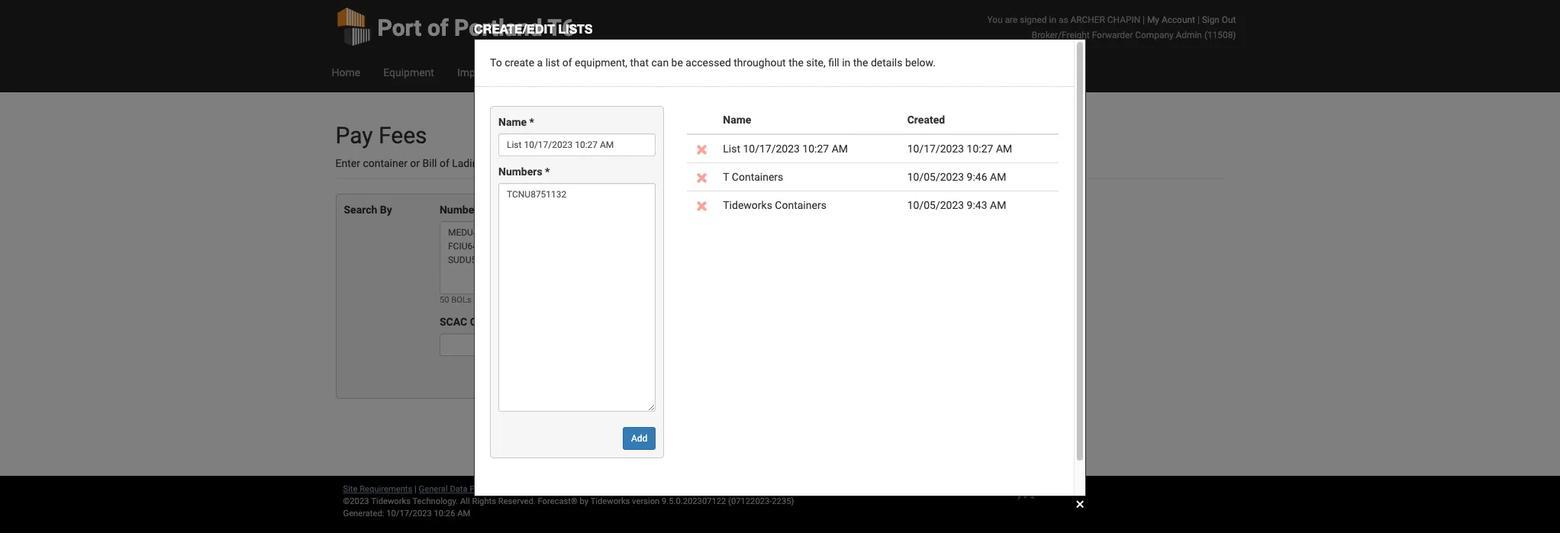 Task type: locate. For each thing, give the bounding box(es) containing it.
generated:
[[343, 509, 384, 519]]

scac
[[440, 316, 467, 328]]

out
[[1222, 15, 1236, 25]]

Number text field
[[440, 221, 608, 295]]

number
[[440, 204, 478, 216]]

technology.
[[413, 497, 458, 507]]

| left general
[[415, 485, 417, 495]]

SCAC Code text field
[[440, 334, 608, 356]]

my
[[1147, 15, 1160, 25]]

protection
[[470, 485, 509, 495]]

rights
[[472, 497, 496, 507]]

|
[[1143, 15, 1145, 25], [1198, 15, 1200, 25], [415, 485, 417, 495]]

due.
[[674, 157, 694, 169]]

are right you
[[1005, 15, 1018, 25]]

archer
[[1071, 15, 1105, 25]]

lading
[[452, 157, 484, 169]]

0 vertical spatial are
[[1005, 15, 1018, 25]]

of right port
[[427, 15, 449, 41]]

port of portland t6
[[377, 15, 575, 41]]

reserved.
[[498, 497, 536, 507]]

by
[[580, 497, 589, 507]]

are
[[1005, 15, 1018, 25], [612, 157, 627, 169]]

all
[[460, 497, 470, 507]]

50
[[440, 295, 449, 305]]

site
[[343, 485, 358, 495]]

are right fees
[[612, 157, 627, 169]]

©2023 tideworks
[[343, 497, 411, 507]]

0 horizontal spatial are
[[612, 157, 627, 169]]

| left the my
[[1143, 15, 1145, 25]]

of right "bill"
[[440, 157, 449, 169]]

code
[[470, 316, 495, 328]]

enter container or bill of lading numbers to see what fees are currently due.
[[336, 157, 694, 169]]

chapin
[[1108, 15, 1141, 25]]

0 vertical spatial of
[[427, 15, 449, 41]]

enter
[[336, 157, 360, 169]]

forecast®
[[538, 497, 578, 507]]

bill
[[423, 157, 437, 169]]

container
[[363, 157, 408, 169]]

you
[[987, 15, 1003, 25]]

general data protection statement link
[[419, 485, 551, 495]]

data
[[450, 485, 468, 495]]

sign out link
[[1202, 15, 1236, 25]]

see
[[544, 157, 560, 169]]

| inside site requirements | general data protection statement ©2023 tideworks technology. all rights reserved. forecast® by tideworks version 9.5.0.202307122 (07122023-2235) generated: 10/17/2023 10:26 am
[[415, 485, 417, 495]]

(07122023-
[[728, 497, 772, 507]]

1 vertical spatial are
[[612, 157, 627, 169]]

0 horizontal spatial |
[[415, 485, 417, 495]]

max
[[474, 295, 490, 305]]

signed
[[1020, 15, 1047, 25]]

1 horizontal spatial |
[[1143, 15, 1145, 25]]

1 horizontal spatial are
[[1005, 15, 1018, 25]]

pay
[[336, 122, 373, 149]]

forwarder
[[1092, 30, 1133, 40]]

pay fees
[[336, 122, 427, 149]]

of
[[427, 15, 449, 41], [440, 157, 449, 169]]

search
[[344, 204, 377, 216]]

9.5.0.202307122
[[662, 497, 726, 507]]

fees
[[379, 122, 427, 149]]

| left sign
[[1198, 15, 1200, 25]]

port of portland t6 link
[[336, 0, 575, 53]]

site requirements | general data protection statement ©2023 tideworks technology. all rights reserved. forecast® by tideworks version 9.5.0.202307122 (07122023-2235) generated: 10/17/2023 10:26 am
[[343, 485, 794, 519]]

10:26
[[434, 509, 455, 519]]

by
[[380, 204, 392, 216]]

general
[[419, 485, 448, 495]]

site requirements link
[[343, 485, 412, 495]]



Task type: vqa. For each thing, say whether or not it's contained in the screenshot.
ninth 10/04/2023 from the bottom
no



Task type: describe. For each thing, give the bounding box(es) containing it.
my account link
[[1147, 15, 1195, 25]]

broker/freight
[[1032, 30, 1090, 40]]

create/edit
[[474, 21, 555, 36]]

currently
[[630, 157, 671, 169]]

create/edit lists
[[474, 21, 593, 36]]

what
[[563, 157, 586, 169]]

fees
[[589, 157, 609, 169]]

(11508)
[[1205, 30, 1236, 40]]

lists
[[558, 21, 593, 36]]

version
[[632, 497, 660, 507]]

am
[[457, 509, 470, 519]]

company
[[1135, 30, 1174, 40]]

or
[[410, 157, 420, 169]]

statement
[[511, 485, 551, 495]]

bols
[[451, 295, 472, 305]]

in
[[1049, 15, 1056, 25]]

1 vertical spatial of
[[440, 157, 449, 169]]

numbers
[[487, 157, 529, 169]]

you are signed in as archer chapin | my account | sign out broker/freight forwarder company admin (11508)
[[987, 15, 1236, 40]]

50 bols max
[[440, 295, 490, 305]]

sign
[[1202, 15, 1220, 25]]

2235)
[[772, 497, 794, 507]]

to
[[531, 157, 541, 169]]

port
[[377, 15, 422, 41]]

search by
[[344, 204, 392, 216]]

t6
[[548, 15, 575, 41]]

portland
[[454, 15, 543, 41]]

scac code
[[440, 316, 495, 328]]

as
[[1059, 15, 1068, 25]]

account
[[1162, 15, 1195, 25]]

10/17/2023
[[386, 509, 432, 519]]

are inside the you are signed in as archer chapin | my account | sign out broker/freight forwarder company admin (11508)
[[1005, 15, 1018, 25]]

admin
[[1176, 30, 1202, 40]]

requirements
[[360, 485, 412, 495]]

2 horizontal spatial |
[[1198, 15, 1200, 25]]

tideworks
[[591, 497, 630, 507]]



